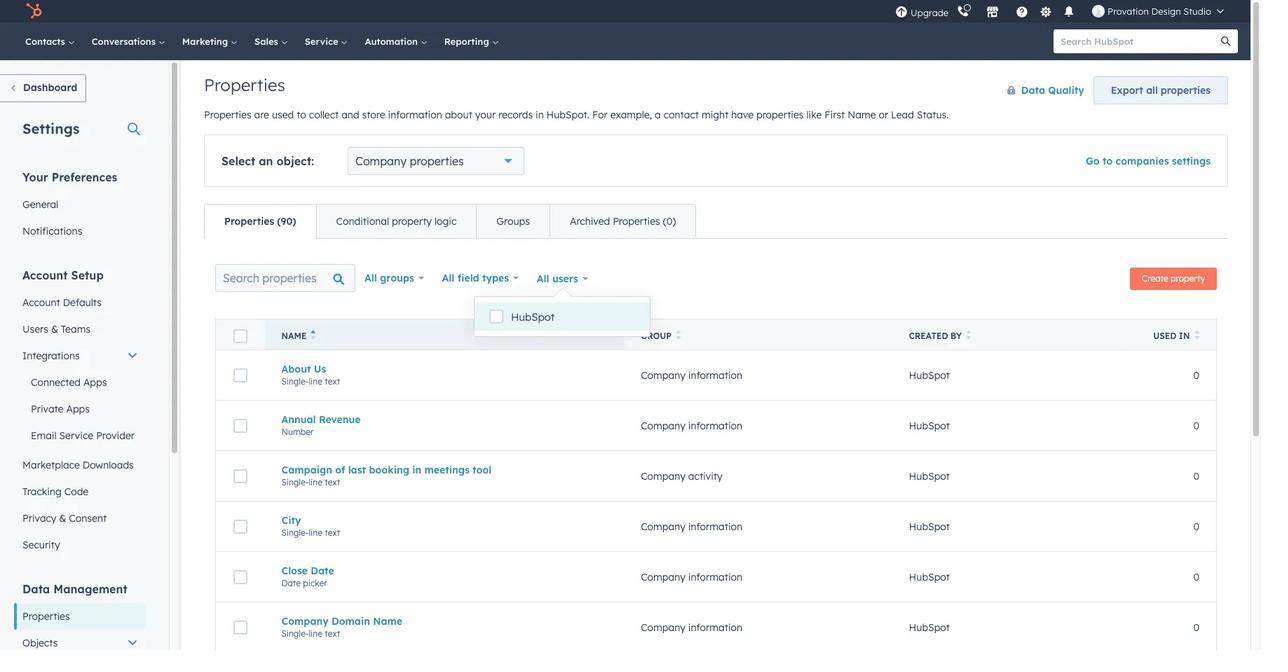 Task type: vqa. For each thing, say whether or not it's contained in the screenshot.


Task type: describe. For each thing, give the bounding box(es) containing it.
single- inside the company domain name single-line text
[[282, 629, 309, 639]]

company for company domain name
[[641, 622, 686, 634]]

james peterson image
[[1093, 5, 1105, 18]]

0 vertical spatial service
[[305, 36, 341, 47]]

are
[[254, 109, 269, 121]]

data for data quality
[[1022, 84, 1046, 97]]

press to sort. image
[[966, 330, 972, 340]]

created
[[909, 331, 948, 342]]

account for account defaults
[[22, 297, 60, 309]]

email
[[31, 430, 57, 443]]

about
[[282, 363, 311, 376]]

property for create
[[1171, 273, 1205, 284]]

information for about us
[[689, 369, 743, 382]]

properties (90) link
[[205, 205, 316, 238]]

company for about us
[[641, 369, 686, 382]]

text inside campaign of last booking in meetings tool single-line text
[[325, 477, 340, 488]]

revenue
[[319, 413, 361, 426]]

marketplace downloads
[[22, 459, 134, 472]]

types
[[482, 272, 509, 285]]

in
[[1179, 331, 1190, 342]]

company properties button
[[348, 147, 525, 175]]

archived properties (0) link
[[550, 205, 696, 238]]

group
[[641, 331, 672, 342]]

apps for private apps
[[66, 403, 90, 416]]

calling icon button
[[952, 2, 976, 20]]

ascending sort. press to sort descending. element
[[311, 330, 316, 342]]

all users
[[537, 273, 578, 285]]

properties inside button
[[1161, 84, 1211, 97]]

integrations button
[[14, 343, 147, 370]]

company domain name single-line text
[[282, 615, 403, 639]]

dashboard link
[[0, 74, 86, 102]]

create
[[1142, 273, 1169, 284]]

data quality button
[[993, 76, 1085, 104]]

group button
[[624, 319, 893, 350]]

0 vertical spatial to
[[297, 109, 306, 121]]

notifications image
[[1063, 6, 1076, 19]]

name button
[[265, 319, 624, 350]]

sales
[[255, 36, 281, 47]]

tool
[[473, 464, 492, 477]]

all
[[1147, 84, 1158, 97]]

privacy & consent link
[[14, 506, 147, 532]]

name inside the company domain name single-line text
[[373, 615, 403, 628]]

of
[[335, 464, 345, 477]]

annual
[[282, 413, 316, 426]]

tab panel containing all groups
[[204, 238, 1229, 651]]

properties inside popup button
[[410, 154, 464, 168]]

Search HubSpot search field
[[1054, 29, 1226, 53]]

created by button
[[893, 319, 1133, 350]]

a
[[655, 109, 661, 121]]

data for data management
[[22, 583, 50, 597]]

properties are used to collect and store information about your records in hubspot. for example, a contact might have properties like first name or lead status.
[[204, 109, 949, 121]]

& for users
[[51, 323, 58, 336]]

search image
[[1222, 36, 1231, 46]]

about us single-line text
[[282, 363, 340, 387]]

press to sort. element for used in
[[1195, 330, 1200, 342]]

properties left are
[[204, 109, 251, 121]]

name inside button
[[282, 331, 307, 342]]

security link
[[14, 532, 147, 559]]

line inside the company domain name single-line text
[[309, 629, 323, 639]]

about us button
[[282, 363, 607, 376]]

provation design studio button
[[1084, 0, 1233, 22]]

email service provider link
[[14, 423, 147, 450]]

field
[[458, 272, 479, 285]]

go to companies settings button
[[1086, 155, 1211, 168]]

provider
[[96, 430, 135, 443]]

domain
[[332, 615, 370, 628]]

company inside the company domain name single-line text
[[282, 615, 329, 628]]

calling icon image
[[957, 6, 970, 18]]

studio
[[1184, 6, 1212, 17]]

used
[[1154, 331, 1177, 342]]

0 for single-
[[1194, 622, 1200, 634]]

in inside campaign of last booking in meetings tool single-line text
[[413, 464, 422, 477]]

conditional property logic link
[[316, 205, 476, 238]]

logic
[[435, 215, 457, 228]]

your preferences
[[22, 170, 117, 184]]

activity
[[689, 470, 723, 483]]

teams
[[61, 323, 91, 336]]

users & teams link
[[14, 316, 147, 343]]

text inside city single-line text
[[325, 528, 340, 538]]

company information for close date
[[641, 571, 743, 584]]

menu containing provation design studio
[[894, 0, 1234, 22]]

tracking code
[[22, 486, 89, 499]]

security
[[22, 539, 60, 552]]

help image
[[1016, 6, 1029, 19]]

data management
[[22, 583, 127, 597]]

account setup
[[22, 269, 104, 283]]

an
[[259, 154, 273, 168]]

company activity
[[641, 470, 723, 483]]

single- inside city single-line text
[[282, 528, 309, 538]]

account defaults link
[[14, 290, 147, 316]]

settings link
[[1037, 4, 1055, 19]]

& for privacy
[[59, 513, 66, 525]]

press to sort. image for used in
[[1195, 330, 1200, 340]]

annual revenue button
[[282, 413, 607, 426]]

0 for picker
[[1194, 571, 1200, 584]]

export all properties
[[1111, 84, 1211, 97]]

press to sort. image for group
[[676, 330, 681, 340]]

used in
[[1154, 331, 1190, 342]]

conditional property logic
[[336, 215, 457, 228]]

all field types
[[442, 272, 509, 285]]

private apps
[[31, 403, 90, 416]]

all for all groups
[[365, 272, 377, 285]]

properties link
[[14, 604, 147, 630]]

management
[[53, 583, 127, 597]]

company properties
[[356, 154, 464, 168]]

service link
[[296, 22, 357, 60]]

all groups
[[365, 272, 414, 285]]

reporting
[[444, 36, 492, 47]]

account for account setup
[[22, 269, 68, 283]]

created by
[[909, 331, 962, 342]]

collect
[[309, 109, 339, 121]]

company for campaign of last booking in meetings tool
[[641, 470, 686, 483]]

properties inside the data management element
[[22, 611, 70, 623]]

email service provider
[[31, 430, 135, 443]]

contact
[[664, 109, 699, 121]]

hubspot image
[[25, 3, 42, 20]]

hubspot inside hubspot list box
[[511, 311, 555, 324]]

information for company domain name
[[689, 622, 743, 634]]

marketing link
[[174, 22, 246, 60]]

press to sort. element for created by
[[966, 330, 972, 342]]

archived
[[570, 215, 610, 228]]



Task type: locate. For each thing, give the bounding box(es) containing it.
for
[[593, 109, 608, 121]]

account
[[22, 269, 68, 283], [22, 297, 60, 309]]

0 horizontal spatial name
[[282, 331, 307, 342]]

information
[[388, 109, 442, 121], [689, 369, 743, 382], [689, 420, 743, 432], [689, 521, 743, 533], [689, 571, 743, 584], [689, 622, 743, 634]]

name left ascending sort. press to sort descending. element
[[282, 331, 307, 342]]

2 horizontal spatial name
[[848, 109, 876, 121]]

hubspot for booking
[[909, 470, 950, 483]]

1 company information from the top
[[641, 369, 743, 382]]

booking
[[369, 464, 410, 477]]

like
[[807, 109, 822, 121]]

account setup element
[[14, 268, 147, 559]]

city single-line text
[[282, 514, 340, 538]]

close date button
[[282, 565, 607, 577]]

6 0 from the top
[[1194, 622, 1200, 634]]

to right go
[[1103, 155, 1113, 168]]

2 single- from the top
[[282, 477, 309, 488]]

hubspot list box
[[475, 297, 650, 337]]

4 0 from the top
[[1194, 521, 1200, 533]]

name right domain
[[373, 615, 403, 628]]

in right records
[[536, 109, 544, 121]]

company for city
[[641, 521, 686, 533]]

general link
[[14, 191, 147, 218]]

service down 'private apps' link at the bottom left of the page
[[59, 430, 93, 443]]

2 0 from the top
[[1194, 420, 1200, 432]]

used
[[272, 109, 294, 121]]

your
[[475, 109, 496, 121]]

2 company information from the top
[[641, 420, 743, 432]]

1 vertical spatial &
[[59, 513, 66, 525]]

contacts link
[[17, 22, 83, 60]]

1 horizontal spatial press to sort. image
[[1195, 330, 1200, 340]]

in right booking
[[413, 464, 422, 477]]

tracking
[[22, 486, 62, 499]]

press to sort. element for group
[[676, 330, 681, 342]]

line inside city single-line text
[[309, 528, 323, 538]]

3 company information from the top
[[641, 521, 743, 533]]

1 vertical spatial to
[[1103, 155, 1113, 168]]

company information for company domain name
[[641, 622, 743, 634]]

automation link
[[357, 22, 436, 60]]

properties (90)
[[224, 215, 296, 228]]

2 press to sort. element from the left
[[966, 330, 972, 342]]

property inside button
[[1171, 273, 1205, 284]]

settings image
[[1040, 6, 1052, 19]]

and
[[342, 109, 359, 121]]

all for all field types
[[442, 272, 455, 285]]

1 vertical spatial service
[[59, 430, 93, 443]]

apps for connected apps
[[83, 377, 107, 389]]

2 press to sort. image from the left
[[1195, 330, 1200, 340]]

1 vertical spatial name
[[282, 331, 307, 342]]

all field types button
[[433, 264, 528, 292]]

apps down "connected apps" link
[[66, 403, 90, 416]]

1 vertical spatial property
[[1171, 273, 1205, 284]]

5 0 from the top
[[1194, 571, 1200, 584]]

all left groups on the left top of page
[[365, 272, 377, 285]]

account up users
[[22, 297, 60, 309]]

5 company information from the top
[[641, 622, 743, 634]]

0 vertical spatial date
[[311, 565, 334, 577]]

3 press to sort. element from the left
[[1195, 330, 1200, 342]]

1 horizontal spatial name
[[373, 615, 403, 628]]

0 horizontal spatial date
[[282, 578, 301, 589]]

single- down about
[[282, 376, 309, 387]]

press to sort. image right 'in'
[[1195, 330, 1200, 340]]

0
[[1194, 369, 1200, 382], [1194, 420, 1200, 432], [1194, 470, 1200, 483], [1194, 521, 1200, 533], [1194, 571, 1200, 584], [1194, 622, 1200, 634]]

lead
[[891, 109, 914, 121]]

0 for booking
[[1194, 470, 1200, 483]]

1 horizontal spatial data
[[1022, 84, 1046, 97]]

1 text from the top
[[325, 376, 340, 387]]

select an object:
[[222, 154, 314, 168]]

2 horizontal spatial all
[[537, 273, 550, 285]]

apps down integrations 'button'
[[83, 377, 107, 389]]

company for close date
[[641, 571, 686, 584]]

1 account from the top
[[22, 269, 68, 283]]

single- inside campaign of last booking in meetings tool single-line text
[[282, 477, 309, 488]]

1 horizontal spatial to
[[1103, 155, 1113, 168]]

to right 'used'
[[297, 109, 306, 121]]

tab list
[[204, 204, 697, 239]]

2 line from the top
[[309, 477, 323, 488]]

users
[[22, 323, 48, 336]]

line inside campaign of last booking in meetings tool single-line text
[[309, 477, 323, 488]]

properties
[[1161, 84, 1211, 97], [757, 109, 804, 121], [410, 154, 464, 168]]

text down the of
[[325, 477, 340, 488]]

consent
[[69, 513, 107, 525]]

conversations link
[[83, 22, 174, 60]]

your preferences element
[[14, 170, 147, 245]]

create property
[[1142, 273, 1205, 284]]

line up close date date picker
[[309, 528, 323, 538]]

single- down campaign
[[282, 477, 309, 488]]

0 for text
[[1194, 521, 1200, 533]]

picker
[[303, 578, 327, 589]]

data management element
[[14, 582, 147, 651]]

name left or
[[848, 109, 876, 121]]

0 vertical spatial &
[[51, 323, 58, 336]]

0 horizontal spatial to
[[297, 109, 306, 121]]

line down picker
[[309, 629, 323, 639]]

4 company information from the top
[[641, 571, 743, 584]]

date down close
[[282, 578, 301, 589]]

contacts
[[25, 36, 68, 47]]

companies
[[1116, 155, 1169, 168]]

1 horizontal spatial properties
[[757, 109, 804, 121]]

1 horizontal spatial &
[[59, 513, 66, 525]]

settings
[[1172, 155, 1211, 168]]

0 horizontal spatial press to sort. element
[[676, 330, 681, 342]]

text down us at the left of the page
[[325, 376, 340, 387]]

2 vertical spatial name
[[373, 615, 403, 628]]

single- down city
[[282, 528, 309, 538]]

marketplaces button
[[978, 0, 1008, 22]]

1 vertical spatial properties
[[757, 109, 804, 121]]

1 vertical spatial account
[[22, 297, 60, 309]]

tracking code link
[[14, 479, 147, 506]]

press to sort. element right by
[[966, 330, 972, 342]]

0 horizontal spatial properties
[[410, 154, 464, 168]]

2 vertical spatial properties
[[410, 154, 464, 168]]

press to sort. element inside created by "button"
[[966, 330, 972, 342]]

properties left like
[[757, 109, 804, 121]]

marketplaces image
[[987, 6, 999, 19]]

information for annual revenue
[[689, 420, 743, 432]]

properties left (90)
[[224, 215, 274, 228]]

0 horizontal spatial property
[[392, 215, 432, 228]]

information for close date
[[689, 571, 743, 584]]

line down us at the left of the page
[[309, 376, 323, 387]]

2 text from the top
[[325, 477, 340, 488]]

company information for about us
[[641, 369, 743, 382]]

1 vertical spatial date
[[282, 578, 301, 589]]

company information for annual revenue
[[641, 420, 743, 432]]

integrations
[[22, 350, 80, 363]]

data inside button
[[1022, 84, 1046, 97]]

text down domain
[[325, 629, 340, 639]]

about
[[445, 109, 473, 121]]

export
[[1111, 84, 1144, 97]]

1 horizontal spatial press to sort. element
[[966, 330, 972, 342]]

1 line from the top
[[309, 376, 323, 387]]

us
[[314, 363, 326, 376]]

1 vertical spatial apps
[[66, 403, 90, 416]]

3 text from the top
[[325, 528, 340, 538]]

0 horizontal spatial &
[[51, 323, 58, 336]]

& right privacy
[[59, 513, 66, 525]]

(0)
[[663, 215, 676, 228]]

3 single- from the top
[[282, 528, 309, 538]]

1 horizontal spatial property
[[1171, 273, 1205, 284]]

might
[[702, 109, 729, 121]]

press to sort. image inside used in button
[[1195, 330, 1200, 340]]

0 vertical spatial data
[[1022, 84, 1046, 97]]

4 line from the top
[[309, 629, 323, 639]]

properties down about
[[410, 154, 464, 168]]

company information for city
[[641, 521, 743, 533]]

company information
[[641, 369, 743, 382], [641, 420, 743, 432], [641, 521, 743, 533], [641, 571, 743, 584], [641, 622, 743, 634]]

1 0 from the top
[[1194, 369, 1200, 382]]

1 press to sort. element from the left
[[676, 330, 681, 342]]

users
[[553, 273, 578, 285]]

archived properties (0)
[[570, 215, 676, 228]]

company for annual revenue
[[641, 420, 686, 432]]

press to sort. image inside the group button
[[676, 330, 681, 340]]

status.
[[917, 109, 949, 121]]

service right sales link
[[305, 36, 341, 47]]

2 account from the top
[[22, 297, 60, 309]]

properties up are
[[204, 74, 285, 95]]

0 horizontal spatial in
[[413, 464, 422, 477]]

2 horizontal spatial properties
[[1161, 84, 1211, 97]]

hubspot for single-
[[909, 622, 950, 634]]

properties
[[204, 74, 285, 95], [204, 109, 251, 121], [224, 215, 274, 228], [613, 215, 660, 228], [22, 611, 70, 623]]

press to sort. element inside used in button
[[1195, 330, 1200, 342]]

properties up objects
[[22, 611, 70, 623]]

have
[[732, 109, 754, 121]]

1 horizontal spatial all
[[442, 272, 455, 285]]

information for city
[[689, 521, 743, 533]]

property for conditional
[[392, 215, 432, 228]]

4 text from the top
[[325, 629, 340, 639]]

tab list containing properties (90)
[[204, 204, 697, 239]]

upgrade image
[[896, 6, 908, 19]]

upgrade
[[911, 7, 949, 18]]

1 horizontal spatial date
[[311, 565, 334, 577]]

date up picker
[[311, 565, 334, 577]]

sales link
[[246, 22, 296, 60]]

tab panel
[[204, 238, 1229, 651]]

4 single- from the top
[[282, 629, 309, 639]]

1 vertical spatial data
[[22, 583, 50, 597]]

press to sort. element inside the group button
[[676, 330, 681, 342]]

private
[[31, 403, 64, 416]]

all groups button
[[356, 264, 433, 292]]

conversations
[[92, 36, 158, 47]]

press to sort. element right group
[[676, 330, 681, 342]]

2 horizontal spatial press to sort. element
[[1195, 330, 1200, 342]]

general
[[22, 198, 58, 211]]

connected
[[31, 377, 81, 389]]

1 single- from the top
[[282, 376, 309, 387]]

text up close date date picker
[[325, 528, 340, 538]]

your
[[22, 170, 48, 184]]

objects button
[[14, 630, 147, 651]]

1 press to sort. image from the left
[[676, 330, 681, 340]]

ascending sort. press to sort descending. image
[[311, 330, 316, 340]]

1 horizontal spatial in
[[536, 109, 544, 121]]

& right users
[[51, 323, 58, 336]]

3 line from the top
[[309, 528, 323, 538]]

users & teams
[[22, 323, 91, 336]]

0 vertical spatial in
[[536, 109, 544, 121]]

last
[[348, 464, 366, 477]]

text inside about us single-line text
[[325, 376, 340, 387]]

0 horizontal spatial all
[[365, 272, 377, 285]]

0 vertical spatial properties
[[1161, 84, 1211, 97]]

0 vertical spatial account
[[22, 269, 68, 283]]

provation design studio
[[1108, 6, 1212, 17]]

export all properties button
[[1094, 76, 1229, 104]]

example,
[[611, 109, 652, 121]]

line down campaign
[[309, 477, 323, 488]]

marketplace
[[22, 459, 80, 472]]

press to sort. element
[[676, 330, 681, 342], [966, 330, 972, 342], [1195, 330, 1200, 342]]

company inside popup button
[[356, 154, 407, 168]]

defaults
[[63, 297, 102, 309]]

account up account defaults
[[22, 269, 68, 283]]

press to sort. image
[[676, 330, 681, 340], [1195, 330, 1200, 340]]

press to sort. image right group
[[676, 330, 681, 340]]

property right create
[[1171, 273, 1205, 284]]

text inside the company domain name single-line text
[[325, 629, 340, 639]]

menu
[[894, 0, 1234, 22]]

0 horizontal spatial service
[[59, 430, 93, 443]]

notifications link
[[14, 218, 147, 245]]

0 vertical spatial name
[[848, 109, 876, 121]]

quality
[[1049, 84, 1085, 97]]

1 horizontal spatial service
[[305, 36, 341, 47]]

city
[[282, 514, 301, 527]]

all for all users
[[537, 273, 550, 285]]

0 for line
[[1194, 369, 1200, 382]]

single- inside about us single-line text
[[282, 376, 309, 387]]

press to sort. element right 'in'
[[1195, 330, 1200, 342]]

store
[[362, 109, 385, 121]]

city button
[[282, 514, 607, 527]]

notifications
[[22, 225, 82, 238]]

properties left (0)
[[613, 215, 660, 228]]

3 0 from the top
[[1194, 470, 1200, 483]]

conditional
[[336, 215, 389, 228]]

data left quality in the right of the page
[[1022, 84, 1046, 97]]

all left users
[[537, 273, 550, 285]]

0 horizontal spatial data
[[22, 583, 50, 597]]

line inside about us single-line text
[[309, 376, 323, 387]]

hubspot
[[511, 311, 555, 324], [909, 369, 950, 382], [909, 420, 950, 432], [909, 470, 950, 483], [909, 521, 950, 533], [909, 571, 950, 584], [909, 622, 950, 634]]

data
[[1022, 84, 1046, 97], [22, 583, 50, 597]]

single- down picker
[[282, 629, 309, 639]]

or
[[879, 109, 889, 121]]

data quality
[[1022, 84, 1085, 97]]

hubspot for line
[[909, 369, 950, 382]]

0 horizontal spatial press to sort. image
[[676, 330, 681, 340]]

downloads
[[83, 459, 134, 472]]

service inside "link"
[[59, 430, 93, 443]]

hubspot for picker
[[909, 571, 950, 584]]

1 vertical spatial in
[[413, 464, 422, 477]]

go to companies settings
[[1086, 155, 1211, 168]]

0 vertical spatial apps
[[83, 377, 107, 389]]

all left field
[[442, 272, 455, 285]]

data down "security" on the bottom of the page
[[22, 583, 50, 597]]

properties right the all
[[1161, 84, 1211, 97]]

close
[[282, 565, 308, 577]]

groups
[[497, 215, 530, 228]]

first
[[825, 109, 845, 121]]

0 vertical spatial property
[[392, 215, 432, 228]]

Search search field
[[215, 264, 356, 292]]

hubspot for text
[[909, 521, 950, 533]]

property left 'logic'
[[392, 215, 432, 228]]



